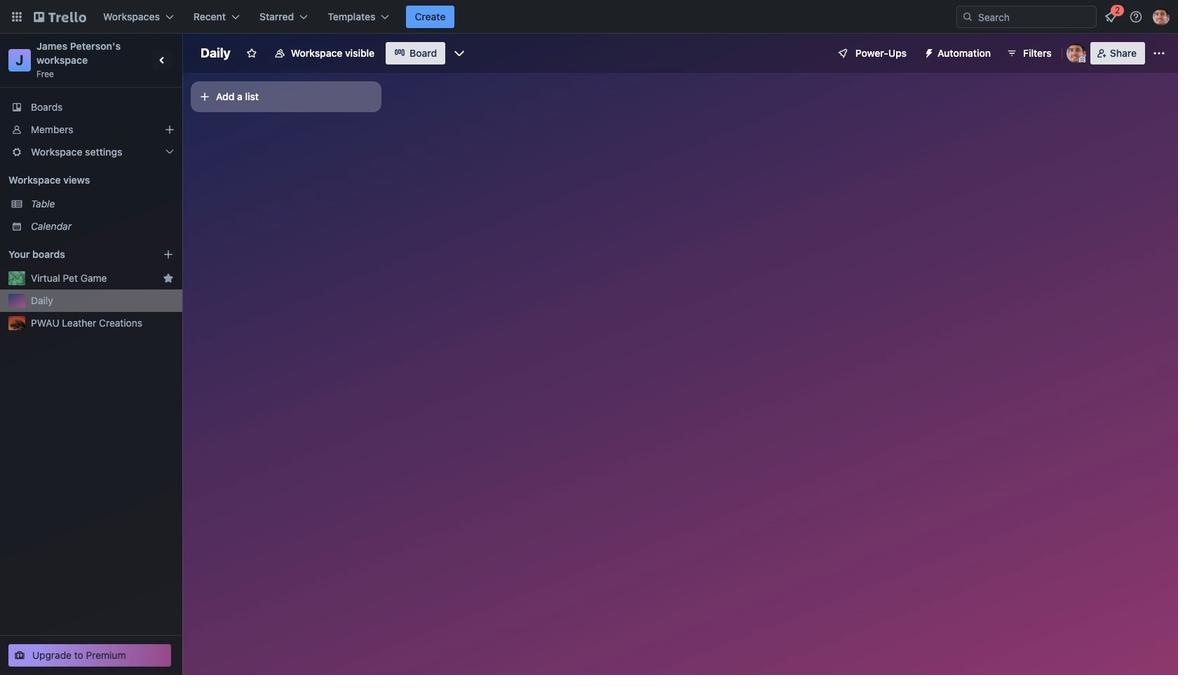 Task type: vqa. For each thing, say whether or not it's contained in the screenshot.
sparkle icon
no



Task type: locate. For each thing, give the bounding box(es) containing it.
customize views image
[[453, 46, 467, 60]]

Search field
[[973, 7, 1096, 27]]

james peterson (jamespeterson93) image
[[1153, 8, 1170, 25], [1066, 43, 1086, 63]]

this member is an admin of this board. image
[[1079, 57, 1085, 63]]

2 notifications image
[[1102, 8, 1119, 25]]

your boards with 3 items element
[[8, 246, 142, 263]]

0 horizontal spatial james peterson (jamespeterson93) image
[[1066, 43, 1086, 63]]

sm image
[[918, 42, 938, 62]]

1 vertical spatial james peterson (jamespeterson93) image
[[1066, 43, 1086, 63]]

james peterson (jamespeterson93) image inside primary element
[[1153, 8, 1170, 25]]

back to home image
[[34, 6, 86, 28]]

james peterson (jamespeterson93) image down search field
[[1066, 43, 1086, 63]]

james peterson (jamespeterson93) image right open information menu icon
[[1153, 8, 1170, 25]]

1 horizontal spatial james peterson (jamespeterson93) image
[[1153, 8, 1170, 25]]

0 vertical spatial james peterson (jamespeterson93) image
[[1153, 8, 1170, 25]]

show menu image
[[1152, 46, 1166, 60]]



Task type: describe. For each thing, give the bounding box(es) containing it.
open information menu image
[[1129, 10, 1143, 24]]

primary element
[[0, 0, 1178, 34]]

starred icon image
[[163, 273, 174, 284]]

workspace navigation collapse icon image
[[153, 50, 173, 70]]

add board image
[[163, 249, 174, 260]]

search image
[[962, 11, 973, 22]]

star or unstar board image
[[246, 48, 257, 59]]

Board name text field
[[194, 42, 238, 65]]



